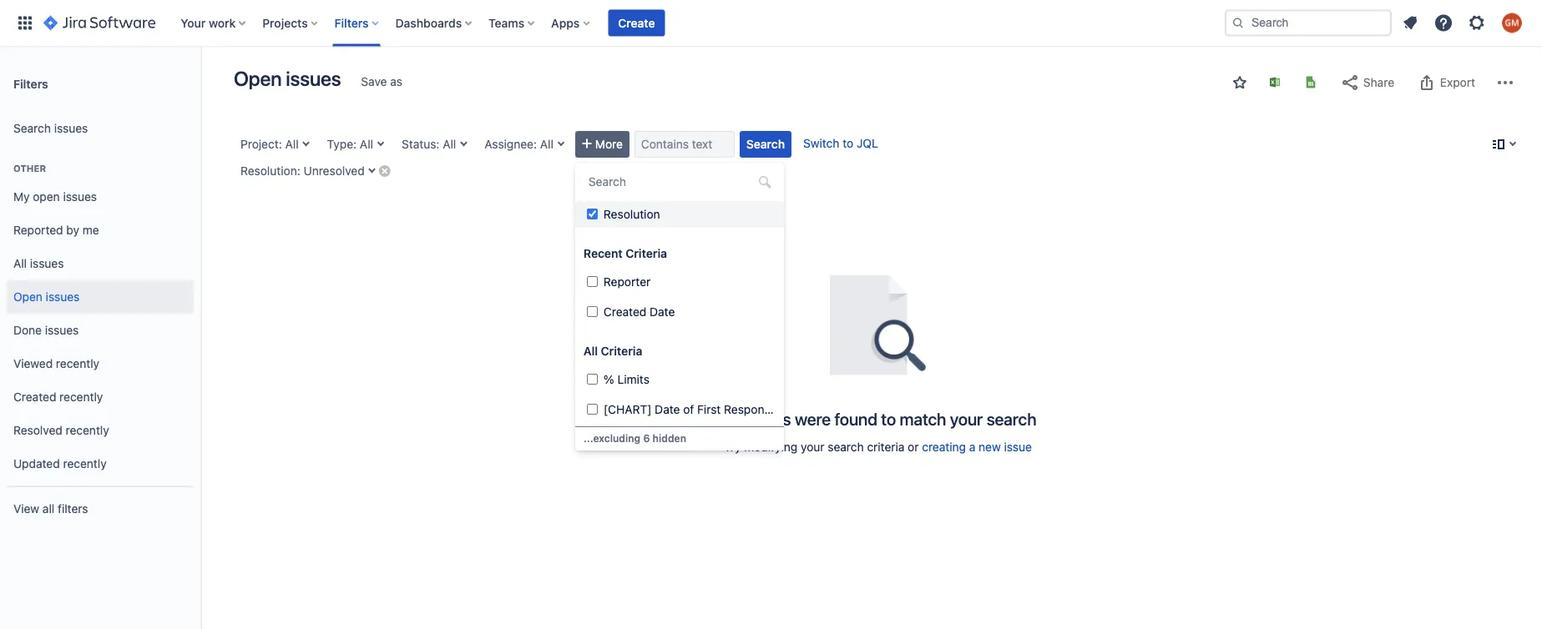 Task type: vqa. For each thing, say whether or not it's contained in the screenshot.
Save as button
yes



Task type: locate. For each thing, give the bounding box(es) containing it.
your
[[181, 16, 206, 30]]

filters right projects popup button
[[335, 16, 369, 30]]

1 horizontal spatial filters
[[335, 16, 369, 30]]

recently for created recently
[[59, 391, 103, 404]]

search inside button
[[747, 137, 785, 151]]

0 horizontal spatial search
[[828, 441, 864, 454]]

status: all
[[402, 137, 456, 151]]

1 horizontal spatial to
[[881, 409, 896, 429]]

reported by me
[[13, 223, 99, 237]]

updated
[[13, 457, 60, 471]]

all for assignee: all
[[540, 137, 554, 151]]

open issues down projects popup button
[[234, 67, 341, 90]]

view all filters link
[[7, 493, 194, 526]]

apps
[[551, 16, 580, 30]]

updated recently link
[[7, 448, 194, 481]]

created inside 'other' group
[[13, 391, 56, 404]]

save as button
[[353, 68, 411, 95]]

0 vertical spatial search field
[[1225, 10, 1392, 36]]

to
[[843, 137, 854, 150], [881, 409, 896, 429]]

unresolved
[[304, 164, 365, 178]]

open up done
[[13, 290, 43, 304]]

work
[[209, 16, 236, 30]]

new
[[979, 441, 1001, 454]]

share
[[1364, 76, 1395, 89]]

0 vertical spatial open
[[234, 67, 282, 90]]

other group
[[7, 145, 194, 486]]

recently down created recently link
[[66, 424, 109, 438]]

Search field
[[1225, 10, 1392, 36], [584, 170, 776, 194]]

search down "found"
[[828, 441, 864, 454]]

filters
[[335, 16, 369, 30], [13, 77, 48, 90]]

1 vertical spatial criteria
[[601, 344, 643, 358]]

date inside recent criteria element
[[650, 305, 675, 319]]

settings image
[[1467, 13, 1487, 33]]

date down reporter
[[650, 305, 675, 319]]

all
[[285, 137, 299, 151], [360, 137, 373, 151], [443, 137, 456, 151], [540, 137, 554, 151], [13, 257, 27, 271], [584, 344, 598, 358]]

your down were
[[801, 441, 825, 454]]

issues
[[286, 67, 341, 90], [54, 122, 88, 135], [63, 190, 97, 204], [30, 257, 64, 271], [46, 290, 80, 304], [45, 324, 79, 337], [745, 409, 791, 429]]

your up 'a'
[[950, 409, 983, 429]]

date
[[650, 305, 675, 319], [655, 403, 680, 417]]

my open issues
[[13, 190, 97, 204]]

search field up open in google sheets icon
[[1225, 10, 1392, 36]]

creating
[[922, 441, 966, 454]]

recently
[[56, 357, 99, 371], [59, 391, 103, 404], [66, 424, 109, 438], [63, 457, 107, 471]]

issues right open
[[63, 190, 97, 204]]

1 horizontal spatial open
[[234, 67, 282, 90]]

created inside recent criteria element
[[604, 305, 647, 319]]

criteria up reporter
[[626, 247, 667, 261]]

all for status: all
[[443, 137, 456, 151]]

recently down resolved recently link
[[63, 457, 107, 471]]

your
[[950, 409, 983, 429], [801, 441, 825, 454]]

1 vertical spatial filters
[[13, 77, 48, 90]]

recently for updated recently
[[63, 457, 107, 471]]

search up other
[[13, 122, 51, 135]]

date left of
[[655, 403, 680, 417]]

viewed recently
[[13, 357, 99, 371]]

jira software image
[[43, 13, 156, 33], [43, 13, 156, 33]]

1 vertical spatial search
[[828, 441, 864, 454]]

None checkbox
[[587, 209, 598, 220], [587, 276, 598, 287], [587, 404, 598, 415], [587, 209, 598, 220], [587, 276, 598, 287], [587, 404, 598, 415]]

dashboards button
[[390, 10, 479, 36]]

0 vertical spatial date
[[650, 305, 675, 319]]

created for created date
[[604, 305, 647, 319]]

reporter
[[604, 275, 651, 289]]

done issues
[[13, 324, 79, 337]]

found
[[835, 409, 878, 429]]

filters button
[[330, 10, 385, 36]]

switch to jql
[[803, 137, 878, 150]]

were
[[795, 409, 831, 429]]

1 horizontal spatial your
[[950, 409, 983, 429]]

1 vertical spatial to
[[881, 409, 896, 429]]

assignee:
[[485, 137, 537, 151]]

0 horizontal spatial search
[[13, 122, 51, 135]]

1 vertical spatial open issues
[[13, 290, 80, 304]]

search up default icon
[[747, 137, 785, 151]]

appswitcher icon image
[[15, 13, 35, 33]]

your profile and settings image
[[1502, 13, 1522, 33]]

more
[[595, 137, 623, 151]]

open issues up done issues
[[13, 290, 80, 304]]

date for created
[[650, 305, 675, 319]]

1 vertical spatial open
[[13, 290, 43, 304]]

notifications image
[[1401, 13, 1421, 33]]

created down reporter
[[604, 305, 647, 319]]

switch to jql link
[[803, 137, 878, 150]]

0 horizontal spatial search field
[[584, 170, 776, 194]]

0 horizontal spatial created
[[13, 391, 56, 404]]

1 horizontal spatial search field
[[1225, 10, 1392, 36]]

resolved
[[13, 424, 62, 438]]

1 horizontal spatial search
[[747, 137, 785, 151]]

1 vertical spatial search field
[[584, 170, 776, 194]]

share link
[[1332, 69, 1403, 96]]

your work
[[181, 16, 236, 30]]

criteria
[[626, 247, 667, 261], [601, 344, 643, 358]]

type:
[[327, 137, 357, 151]]

limits
[[618, 373, 650, 387]]

hidden
[[653, 433, 686, 444]]

dashboards
[[395, 16, 462, 30]]

Search issues using keywords text field
[[635, 131, 735, 158]]

1 vertical spatial created
[[13, 391, 56, 404]]

all criteria element
[[575, 367, 784, 630]]

1 vertical spatial date
[[655, 403, 680, 417]]

no issues were found to match your search
[[720, 409, 1037, 429]]

date inside all criteria element
[[655, 403, 680, 417]]

search inside 'link'
[[13, 122, 51, 135]]

status:
[[402, 137, 440, 151]]

first
[[697, 403, 721, 417]]

1 horizontal spatial created
[[604, 305, 647, 319]]

0 vertical spatial search
[[13, 122, 51, 135]]

0 horizontal spatial your
[[801, 441, 825, 454]]

view
[[13, 502, 39, 516]]

0 horizontal spatial to
[[843, 137, 854, 150]]

recently up the created recently
[[56, 357, 99, 371]]

created down viewed
[[13, 391, 56, 404]]

0 vertical spatial your
[[950, 409, 983, 429]]

issues down projects popup button
[[286, 67, 341, 90]]

resolution
[[604, 208, 660, 221]]

to up criteria
[[881, 409, 896, 429]]

match
[[900, 409, 946, 429]]

issues up my open issues
[[54, 122, 88, 135]]

created
[[604, 305, 647, 319], [13, 391, 56, 404]]

1 horizontal spatial search
[[987, 409, 1037, 429]]

issues up 'viewed recently'
[[45, 324, 79, 337]]

other
[[13, 163, 46, 174]]

None checkbox
[[587, 306, 598, 317], [587, 374, 598, 385], [587, 306, 598, 317], [587, 374, 598, 385]]

all for type: all
[[360, 137, 373, 151]]

banner
[[0, 0, 1542, 47]]

criteria for recent criteria
[[626, 247, 667, 261]]

search up issue
[[987, 409, 1037, 429]]

as
[[390, 75, 403, 89]]

issues inside 'link'
[[54, 122, 88, 135]]

reported
[[13, 223, 63, 237]]

0 horizontal spatial open
[[13, 290, 43, 304]]

recently down viewed recently link at the left bottom
[[59, 391, 103, 404]]

search for search issues
[[13, 122, 51, 135]]

1 vertical spatial search
[[747, 137, 785, 151]]

search
[[987, 409, 1037, 429], [828, 441, 864, 454]]

filters up search issues at the left of page
[[13, 77, 48, 90]]

0 horizontal spatial open issues
[[13, 290, 80, 304]]

1 vertical spatial your
[[801, 441, 825, 454]]

to left jql
[[843, 137, 854, 150]]

projects button
[[257, 10, 325, 36]]

search image
[[1232, 16, 1245, 30]]

criteria up % limits
[[601, 344, 643, 358]]

open right sidebar navigation icon
[[234, 67, 282, 90]]

my
[[13, 190, 30, 204]]

search field down search issues using keywords text box
[[584, 170, 776, 194]]

0 vertical spatial filters
[[335, 16, 369, 30]]

done
[[13, 324, 42, 337]]

of
[[683, 403, 694, 417]]

open in microsoft excel image
[[1269, 76, 1282, 89]]

open
[[33, 190, 60, 204]]

switch
[[803, 137, 840, 150]]

[chart]
[[604, 403, 652, 417]]

or
[[908, 441, 919, 454]]

apps button
[[546, 10, 597, 36]]

0 vertical spatial created
[[604, 305, 647, 319]]

1 horizontal spatial open issues
[[234, 67, 341, 90]]

0 vertical spatial criteria
[[626, 247, 667, 261]]

filters
[[58, 502, 88, 516]]



Task type: describe. For each thing, give the bounding box(es) containing it.
filters inside popup button
[[335, 16, 369, 30]]

resolution: unresolved
[[241, 164, 365, 178]]

all for project: all
[[285, 137, 299, 151]]

project: all
[[241, 137, 299, 151]]

recently for resolved recently
[[66, 424, 109, 438]]

updated recently
[[13, 457, 107, 471]]

export button
[[1409, 69, 1484, 96]]

done issues link
[[7, 314, 194, 347]]

all criteria
[[584, 344, 643, 358]]

...excluding
[[584, 433, 641, 444]]

resolved recently link
[[7, 414, 194, 448]]

sidebar navigation image
[[182, 67, 219, 100]]

[chart] date of first response
[[604, 403, 777, 417]]

no
[[720, 409, 741, 429]]

view all filters
[[13, 502, 88, 516]]

issues up done issues
[[46, 290, 80, 304]]

criteria for all criteria
[[601, 344, 643, 358]]

open inside 'other' group
[[13, 290, 43, 304]]

recent criteria element
[[575, 269, 784, 327]]

more button
[[575, 131, 630, 158]]

try modifying your search criteria or creating a new issue
[[724, 441, 1032, 454]]

by
[[66, 223, 79, 237]]

open in google sheets image
[[1304, 76, 1318, 89]]

open issues link
[[7, 281, 194, 314]]

resolution:
[[241, 164, 300, 178]]

%
[[604, 373, 614, 387]]

create button
[[608, 10, 665, 36]]

created recently link
[[7, 381, 194, 414]]

export
[[1440, 76, 1476, 89]]

modifying
[[744, 441, 798, 454]]

try
[[724, 441, 741, 454]]

...excluding 6 hidden
[[584, 433, 686, 444]]

projects
[[262, 16, 308, 30]]

viewed
[[13, 357, 53, 371]]

creating a new issue link
[[922, 441, 1032, 454]]

default image
[[758, 175, 772, 189]]

response
[[724, 403, 777, 417]]

recent
[[584, 247, 623, 261]]

all inside 'other' group
[[13, 257, 27, 271]]

% limits
[[604, 373, 650, 387]]

a
[[969, 441, 976, 454]]

save
[[361, 75, 387, 89]]

all
[[43, 502, 55, 516]]

date for [chart]
[[655, 403, 680, 417]]

6
[[643, 433, 650, 444]]

assignee: all
[[485, 137, 554, 151]]

search button
[[740, 131, 792, 158]]

teams
[[489, 16, 525, 30]]

reported by me link
[[7, 214, 194, 247]]

viewed recently link
[[7, 347, 194, 381]]

all issues link
[[7, 247, 194, 281]]

search issues link
[[7, 112, 194, 145]]

all issues
[[13, 257, 64, 271]]

remove criteria image
[[378, 164, 391, 177]]

search for search
[[747, 137, 785, 151]]

created date
[[604, 305, 675, 319]]

type: all
[[327, 137, 373, 151]]

resolved recently
[[13, 424, 109, 438]]

teams button
[[484, 10, 541, 36]]

search issues
[[13, 122, 88, 135]]

small image
[[1234, 76, 1247, 89]]

jql
[[857, 137, 878, 150]]

0 horizontal spatial filters
[[13, 77, 48, 90]]

primary element
[[10, 0, 1225, 46]]

me
[[83, 223, 99, 237]]

recently for viewed recently
[[56, 357, 99, 371]]

project:
[[241, 137, 282, 151]]

my open issues link
[[7, 180, 194, 214]]

created for created recently
[[13, 391, 56, 404]]

help image
[[1434, 13, 1454, 33]]

issue
[[1004, 441, 1032, 454]]

save as
[[361, 75, 403, 89]]

recent criteria
[[584, 247, 667, 261]]

issues up modifying
[[745, 409, 791, 429]]

your work button
[[176, 10, 252, 36]]

open issues inside 'other' group
[[13, 290, 80, 304]]

0 vertical spatial open issues
[[234, 67, 341, 90]]

criteria
[[867, 441, 905, 454]]

created recently
[[13, 391, 103, 404]]

0 vertical spatial to
[[843, 137, 854, 150]]

issues down reported
[[30, 257, 64, 271]]

banner containing your work
[[0, 0, 1542, 47]]

create
[[618, 16, 655, 30]]

0 vertical spatial search
[[987, 409, 1037, 429]]



